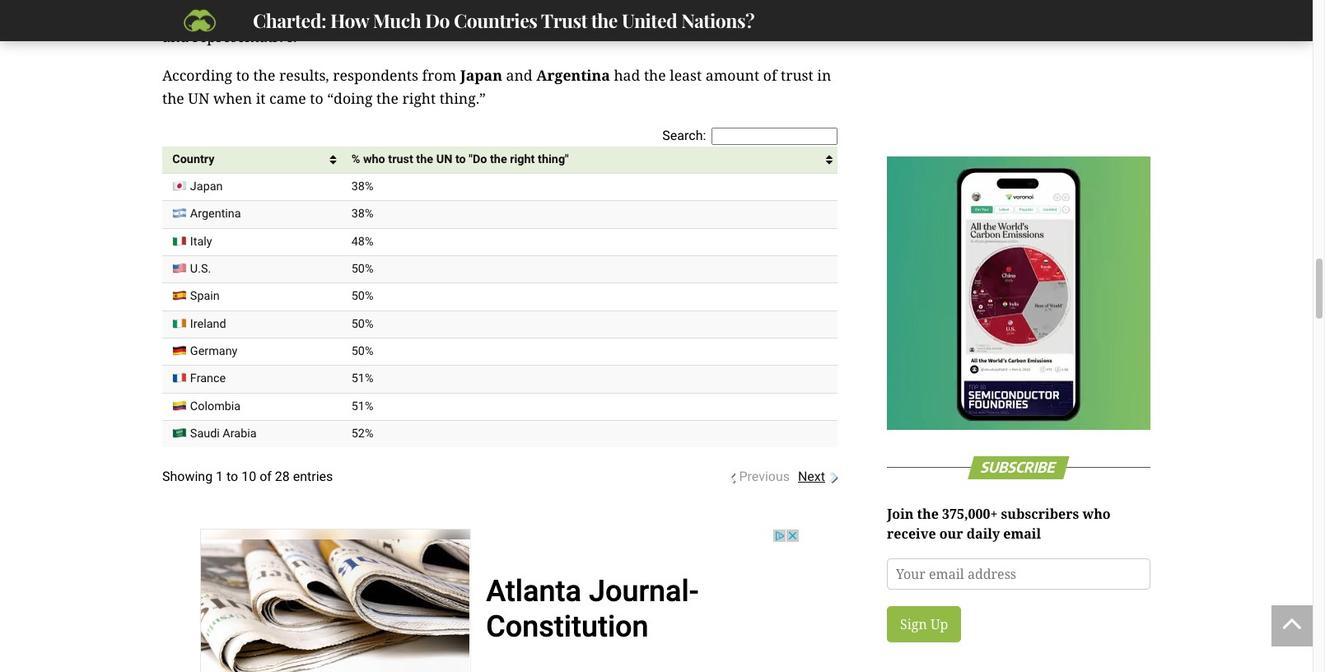 Task type: vqa. For each thing, say whether or not it's contained in the screenshot.


Task type: locate. For each thing, give the bounding box(es) containing it.
0 vertical spatial un
[[188, 88, 210, 108]]

0 vertical spatial trust
[[227, 0, 260, 1]]

to inside status
[[227, 469, 238, 485]]

1 vertical spatial and
[[506, 65, 533, 85]]

% who trust the un to "do the right thing": activate to sort column ascending element
[[341, 147, 838, 174]]

38% down %
[[352, 180, 374, 194]]

375,000+
[[943, 505, 998, 523]]

28
[[162, 4, 179, 24], [275, 469, 290, 485]]

right inside had the least amount of trust in the un when it came to "doing the right thing."
[[402, 88, 436, 108]]

argentina up italy
[[190, 207, 241, 221]]

showing
[[162, 469, 213, 485]]

2 horizontal spatial of
[[764, 65, 777, 85]]

1 horizontal spatial right
[[510, 152, 535, 166]]

52%
[[352, 427, 374, 441]]

according to the results, respondents from japan and argentina
[[162, 65, 610, 85]]

of inside showing 1 to 10 of 28 entries status
[[260, 469, 272, 485]]

countries
[[454, 7, 538, 33]]

right left thing"
[[510, 152, 535, 166]]

🇪🇸
[[172, 290, 187, 304]]

previous next
[[739, 469, 826, 485]]

trust right amount
[[781, 65, 814, 85]]

people
[[591, 4, 637, 24]]

results,
[[279, 65, 329, 85]]

charted: how much do countries trust the united nations?
[[253, 7, 755, 33]]

countries
[[182, 4, 247, 24]]

sign
[[901, 616, 928, 634]]

2023.
[[345, 4, 381, 24]]

to gauge trust in the united nations, edelman surveyed more than 32,000 respondents between 28 countries in november 2023. each country sample of 1,150 people is statistically significant and representative.
[[162, 0, 823, 46]]

the up receive
[[918, 505, 939, 523]]

to
[[162, 0, 179, 1]]

0 vertical spatial of
[[534, 4, 548, 24]]

1 vertical spatial 38%
[[352, 207, 374, 221]]

daily
[[967, 525, 1000, 543]]

0 horizontal spatial and
[[162, 26, 189, 46]]

november
[[269, 4, 342, 24]]

0 horizontal spatial 28
[[162, 4, 179, 24]]

of for in
[[764, 65, 777, 85]]

trust inside to gauge trust in the united nations, edelman surveyed more than 32,000 respondents between 28 countries in november 2023. each country sample of 1,150 people is statistically significant and representative.
[[227, 0, 260, 1]]

"doing
[[327, 88, 373, 108]]

0 vertical spatial 38%
[[352, 180, 374, 194]]

the up it
[[253, 65, 276, 85]]

the down according
[[162, 88, 184, 108]]

who
[[363, 152, 385, 166], [1083, 505, 1111, 523]]

who inside join the 375,000+ subscribers who receive our daily email
[[1083, 505, 1111, 523]]

0 horizontal spatial japan
[[190, 180, 223, 194]]

much
[[373, 7, 421, 33]]

of inside had the least amount of trust in the un when it came to "doing the right thing."
[[764, 65, 777, 85]]

respondents inside to gauge trust in the united nations, edelman surveyed more than 32,000 respondents between 28 countries in november 2023. each country sample of 1,150 people is statistically significant and representative.
[[674, 0, 760, 1]]

50%
[[352, 262, 374, 276], [352, 290, 374, 304], [352, 317, 374, 331], [352, 345, 374, 359]]

in up 'representative.'
[[251, 4, 265, 24]]

join the 375,000+ subscribers who receive our daily email
[[887, 505, 1111, 543]]

showing 1 to 10 of 28 entries status
[[162, 468, 333, 488]]

48%
[[352, 235, 374, 249]]

0 horizontal spatial who
[[363, 152, 385, 166]]

respondents up the nations?
[[674, 0, 760, 1]]

2 horizontal spatial trust
[[781, 65, 814, 85]]

country: activate to sort column ascending element
[[162, 147, 341, 174]]

38%
[[352, 180, 374, 194], [352, 207, 374, 221]]

up
[[931, 616, 949, 634]]

0 vertical spatial right
[[402, 88, 436, 108]]

right down from
[[402, 88, 436, 108]]

3 50% from the top
[[352, 317, 374, 331]]

united down 32,000
[[622, 7, 678, 33]]

0 horizontal spatial trust
[[227, 0, 260, 1]]

51%
[[352, 372, 374, 386], [352, 399, 374, 413]]

1 horizontal spatial japan
[[460, 65, 503, 85]]

in down between
[[818, 65, 832, 85]]

1 horizontal spatial and
[[506, 65, 533, 85]]

the
[[281, 0, 304, 1], [591, 7, 618, 33], [253, 65, 276, 85], [644, 65, 666, 85], [162, 88, 184, 108], [377, 88, 399, 108], [416, 152, 433, 166], [490, 152, 507, 166], [918, 505, 939, 523]]

trust up countries on the left top
[[227, 0, 260, 1]]

japan up thing."
[[460, 65, 503, 85]]

1 vertical spatial 51%
[[352, 399, 374, 413]]

respondents up "doing
[[333, 65, 419, 85]]

previous
[[739, 469, 790, 485]]

28 down to at the top
[[162, 4, 179, 24]]

united inside to gauge trust in the united nations, edelman surveyed more than 32,000 respondents between 28 countries in november 2023. each country sample of 1,150 people is statistically significant and representative.
[[307, 0, 353, 1]]

1 vertical spatial argentina
[[190, 207, 241, 221]]

ireland
[[190, 317, 226, 331]]

trust inside had the least amount of trust in the un when it came to "doing the right thing."
[[781, 65, 814, 85]]

un down according
[[188, 88, 210, 108]]

🇦🇷
[[172, 207, 187, 221]]

28 left entries
[[275, 469, 290, 485]]

to
[[236, 65, 250, 85], [310, 88, 324, 108], [456, 152, 466, 166], [227, 469, 238, 485]]

1 horizontal spatial respondents
[[674, 0, 760, 1]]

0 horizontal spatial right
[[402, 88, 436, 108]]

representative.
[[193, 26, 297, 46]]

to inside had the least amount of trust in the un when it came to "doing the right thing."
[[310, 88, 324, 108]]

1 horizontal spatial who
[[1083, 505, 1111, 523]]

0 vertical spatial who
[[363, 152, 385, 166]]

2 51% from the top
[[352, 399, 374, 413]]

0 vertical spatial respondents
[[674, 0, 760, 1]]

32,000
[[626, 0, 671, 1]]

argentina
[[537, 65, 610, 85], [190, 207, 241, 221]]

1 50% from the top
[[352, 262, 374, 276]]

the right "do
[[490, 152, 507, 166]]

visual capitalist image
[[162, 8, 236, 33]]

51% for 🇨🇴 colombia
[[352, 399, 374, 413]]

2 vertical spatial in
[[818, 65, 832, 85]]

and down to at the top
[[162, 26, 189, 46]]

0 horizontal spatial argentina
[[190, 207, 241, 221]]

1 vertical spatial right
[[510, 152, 535, 166]]

entries
[[293, 469, 333, 485]]

0 horizontal spatial of
[[260, 469, 272, 485]]

saudi
[[190, 427, 220, 441]]

trust for % who trust the un to "do the right thing"
[[388, 152, 413, 166]]

None search field
[[712, 128, 838, 145]]

in inside had the least amount of trust in the un when it came to "doing the right thing."
[[818, 65, 832, 85]]

search:
[[663, 128, 706, 143]]

and
[[162, 26, 189, 46], [506, 65, 533, 85]]

2 50% from the top
[[352, 290, 374, 304]]

🇨🇴 colombia
[[172, 399, 241, 413]]

united up how
[[307, 0, 353, 1]]

receive
[[887, 525, 936, 543]]

1 horizontal spatial un
[[436, 152, 453, 166]]

2 vertical spatial trust
[[388, 152, 413, 166]]

u.s.
[[190, 262, 211, 276]]

1 horizontal spatial argentina
[[537, 65, 610, 85]]

japan
[[460, 65, 503, 85], [190, 180, 223, 194]]

japan right 🇯🇵
[[190, 180, 223, 194]]

statistically
[[656, 4, 734, 24]]

the inside to gauge trust in the united nations, edelman surveyed more than 32,000 respondents between 28 countries in november 2023. each country sample of 1,150 people is statistically significant and representative.
[[281, 0, 304, 1]]

0 vertical spatial united
[[307, 0, 353, 1]]

trust
[[227, 0, 260, 1], [781, 65, 814, 85], [388, 152, 413, 166]]

and inside to gauge trust in the united nations, edelman surveyed more than 32,000 respondents between 28 countries in november 2023. each country sample of 1,150 people is statistically significant and representative.
[[162, 26, 189, 46]]

in
[[264, 0, 278, 1], [251, 4, 265, 24], [818, 65, 832, 85]]

trust right %
[[388, 152, 413, 166]]

0 vertical spatial 51%
[[352, 372, 374, 386]]

1 horizontal spatial of
[[534, 4, 548, 24]]

🇦🇷 argentina
[[172, 207, 241, 221]]

1 38% from the top
[[352, 180, 374, 194]]

and down charted: how much do countries trust the united nations?
[[506, 65, 533, 85]]

1 horizontal spatial trust
[[388, 152, 413, 166]]

more
[[550, 0, 587, 1]]

2 38% from the top
[[352, 207, 374, 221]]

of left 1,150
[[534, 4, 548, 24]]

of right amount
[[764, 65, 777, 85]]

in up charted: at the top
[[264, 0, 278, 1]]

1 vertical spatial respondents
[[333, 65, 419, 85]]

0 horizontal spatial respondents
[[333, 65, 419, 85]]

38% up 48%
[[352, 207, 374, 221]]

the up november
[[281, 0, 304, 1]]

charted:
[[253, 7, 326, 33]]

advertisement element
[[200, 529, 800, 672]]

0 horizontal spatial un
[[188, 88, 210, 108]]

1 vertical spatial trust
[[781, 65, 814, 85]]

to down results,
[[310, 88, 324, 108]]

argentina left had on the left top
[[537, 65, 610, 85]]

1
[[216, 469, 223, 485]]

who right %
[[363, 152, 385, 166]]

how
[[330, 7, 369, 33]]

next
[[798, 469, 826, 485]]

4 50% from the top
[[352, 345, 374, 359]]

🇮🇹
[[172, 235, 187, 249]]

spain
[[190, 290, 220, 304]]

1 vertical spatial un
[[436, 152, 453, 166]]

🇫🇷 france
[[172, 372, 226, 386]]

who right subscribers
[[1083, 505, 1111, 523]]

when
[[213, 88, 252, 108]]

0 horizontal spatial united
[[307, 0, 353, 1]]

right
[[402, 88, 436, 108], [510, 152, 535, 166]]

0 vertical spatial argentina
[[537, 65, 610, 85]]

0 vertical spatial japan
[[460, 65, 503, 85]]

0 vertical spatial 28
[[162, 4, 179, 24]]

2 vertical spatial of
[[260, 469, 272, 485]]

1 horizontal spatial united
[[622, 7, 678, 33]]

🇯🇵 japan
[[172, 180, 223, 194]]

the left "do
[[416, 152, 433, 166]]

than
[[591, 0, 623, 1]]

of for entries
[[260, 469, 272, 485]]

1 vertical spatial of
[[764, 65, 777, 85]]

1 vertical spatial who
[[1083, 505, 1111, 523]]

50% for 🇩🇪 germany
[[352, 345, 374, 359]]

of
[[534, 4, 548, 24], [764, 65, 777, 85], [260, 469, 272, 485]]

0 vertical spatial and
[[162, 26, 189, 46]]

of right 10
[[260, 469, 272, 485]]

respondents
[[674, 0, 760, 1], [333, 65, 419, 85]]

1 vertical spatial 28
[[275, 469, 290, 485]]

un left "do
[[436, 152, 453, 166]]

it
[[256, 88, 266, 108]]

colombia
[[190, 399, 241, 413]]

to right "1"
[[227, 469, 238, 485]]

🇮🇹 italy
[[172, 235, 212, 249]]

1 51% from the top
[[352, 372, 374, 386]]

1 horizontal spatial 28
[[275, 469, 290, 485]]



Task type: describe. For each thing, give the bounding box(es) containing it.
the inside join the 375,000+ subscribers who receive our daily email
[[918, 505, 939, 523]]

1 vertical spatial japan
[[190, 180, 223, 194]]

🇸🇦
[[172, 427, 187, 441]]

from
[[422, 65, 457, 85]]

subscribers
[[1002, 505, 1080, 523]]

trust
[[541, 7, 588, 33]]

of inside to gauge trust in the united nations, edelman surveyed more than 32,000 respondents between 28 countries in november 2023. each country sample of 1,150 people is statistically significant and representative.
[[534, 4, 548, 24]]

sign up button
[[887, 606, 962, 643]]

previous link
[[739, 468, 790, 488]]

28 inside status
[[275, 469, 290, 485]]

🇸🇦 saudi arabia
[[172, 427, 257, 441]]

🇫🇷
[[172, 372, 187, 386]]

the right had on the left top
[[644, 65, 666, 85]]

1 vertical spatial in
[[251, 4, 265, 24]]

the down according to the results, respondents from japan and argentina
[[377, 88, 399, 108]]

28 inside to gauge trust in the united nations, edelman surveyed more than 32,000 respondents between 28 countries in november 2023. each country sample of 1,150 people is statistically significant and representative.
[[162, 4, 179, 24]]

51% for 🇫🇷 france
[[352, 372, 374, 386]]

came
[[270, 88, 306, 108]]

email
[[1004, 525, 1042, 543]]

our
[[940, 525, 964, 543]]

country
[[172, 152, 215, 166]]

un inside had the least amount of trust in the un when it came to "doing the right thing."
[[188, 88, 210, 108]]

significant
[[738, 4, 810, 24]]

between
[[764, 0, 823, 1]]

Join the 375,000+ subscribers who receive our daily email email field
[[887, 559, 1151, 590]]

sample
[[480, 4, 530, 24]]

%
[[352, 152, 360, 166]]

10
[[242, 469, 256, 485]]

to up when at the left top
[[236, 65, 250, 85]]

the down than
[[591, 7, 618, 33]]

1,150
[[551, 4, 587, 24]]

nations?
[[682, 7, 755, 33]]

🇮🇪 ireland
[[172, 317, 226, 331]]

50% for 🇪🇸 spain
[[352, 290, 374, 304]]

next link
[[798, 468, 826, 488]]

gauge
[[183, 0, 223, 1]]

arabia
[[223, 427, 257, 441]]

italy
[[190, 235, 212, 249]]

🇨🇴
[[172, 399, 187, 413]]

had
[[614, 65, 640, 85]]

is
[[641, 4, 652, 24]]

germany
[[190, 345, 238, 359]]

38% for 🇦🇷 argentina
[[352, 207, 374, 221]]

each
[[385, 4, 419, 24]]

to left "do
[[456, 152, 466, 166]]

🇩🇪 germany
[[172, 345, 238, 359]]

38% for 🇯🇵 japan
[[352, 180, 374, 194]]

thing."
[[440, 88, 486, 108]]

had the least amount of trust in the un when it came to "doing the right thing."
[[162, 65, 832, 108]]

thing"
[[538, 152, 569, 166]]

0 vertical spatial in
[[264, 0, 278, 1]]

🇯🇵
[[172, 180, 187, 194]]

🇺🇸 u.s.
[[172, 262, 211, 276]]

50% for 🇺🇸 u.s.
[[352, 262, 374, 276]]

🇺🇸
[[172, 262, 187, 276]]

do
[[425, 7, 450, 33]]

% who trust the un to "do the right thing"
[[352, 152, 569, 166]]

showing 1 to 10 of 28 entries
[[162, 469, 333, 485]]

nations,
[[357, 0, 414, 1]]

least
[[670, 65, 702, 85]]

trust for to gauge trust in the united nations, edelman surveyed more than 32,000 respondents between 28 countries in november 2023. each country sample of 1,150 people is statistically significant and representative.
[[227, 0, 260, 1]]

50% for 🇮🇪 ireland
[[352, 317, 374, 331]]

🇪🇸 spain
[[172, 290, 220, 304]]

subscribe
[[980, 458, 1059, 477]]

join
[[887, 505, 914, 523]]

"do
[[469, 152, 487, 166]]

🇩🇪
[[172, 345, 187, 359]]

amount
[[706, 65, 760, 85]]

🇮🇪
[[172, 317, 187, 331]]

1 vertical spatial united
[[622, 7, 678, 33]]

surveyed
[[483, 0, 547, 1]]

france
[[190, 372, 226, 386]]

sign up
[[901, 616, 949, 634]]

according
[[162, 65, 232, 85]]

edelman
[[418, 0, 479, 1]]

country
[[422, 4, 477, 24]]



